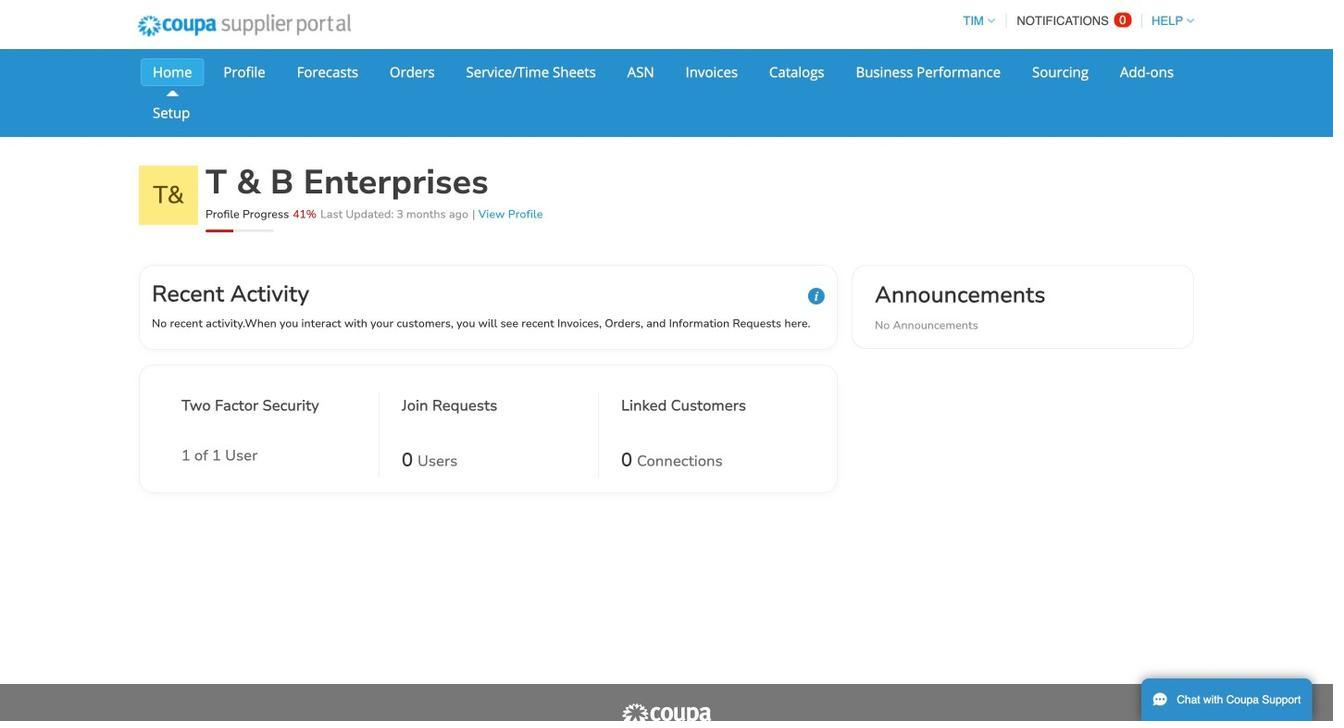 Task type: locate. For each thing, give the bounding box(es) containing it.
navigation
[[955, 3, 1194, 39]]

0 horizontal spatial coupa supplier portal image
[[125, 3, 364, 49]]

0 vertical spatial coupa supplier portal image
[[125, 3, 364, 49]]

coupa supplier portal image
[[125, 3, 364, 49], [620, 703, 713, 721]]

1 horizontal spatial coupa supplier portal image
[[620, 703, 713, 721]]

1 vertical spatial coupa supplier portal image
[[620, 703, 713, 721]]



Task type: describe. For each thing, give the bounding box(es) containing it.
t& image
[[139, 166, 198, 225]]

additional information image
[[808, 288, 825, 305]]



Task type: vqa. For each thing, say whether or not it's contained in the screenshot.
Additional Information icon
yes



